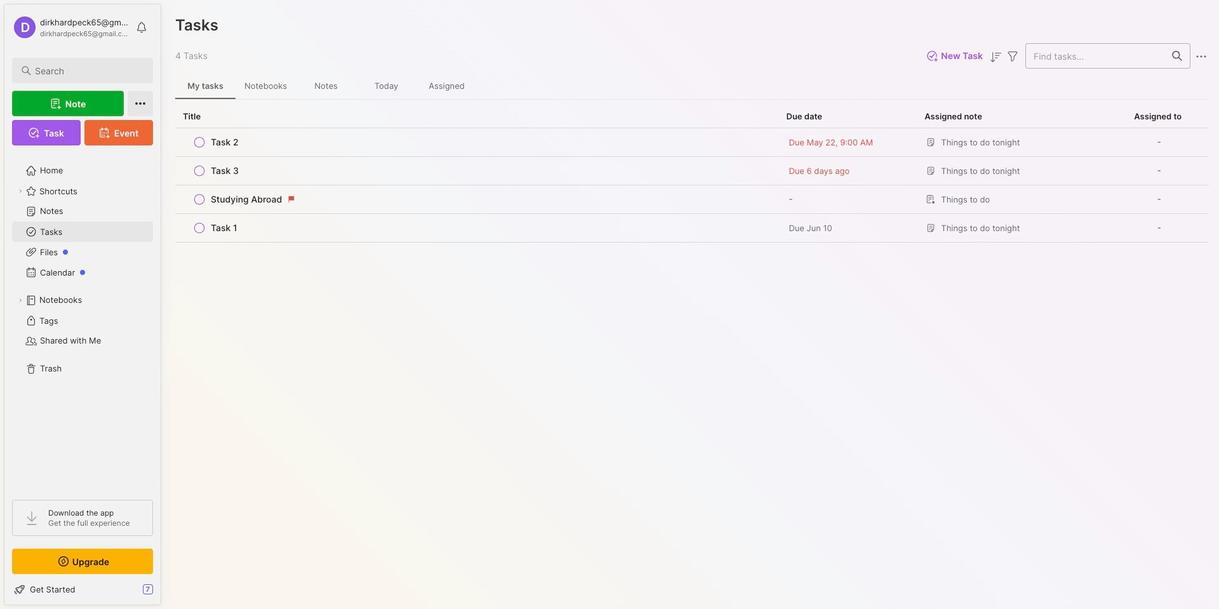 Task type: vqa. For each thing, say whether or not it's contained in the screenshot.
Notes
no



Task type: locate. For each thing, give the bounding box(es) containing it.
task 3 1 cell
[[211, 165, 239, 177]]

filter tasks image
[[1006, 49, 1021, 64]]

tree
[[4, 153, 161, 489]]

row group
[[175, 128, 1210, 243]]

task 2 0 cell
[[211, 136, 239, 149]]

Find tasks… text field
[[1027, 45, 1165, 66]]

Filter tasks field
[[1006, 48, 1021, 64]]

Help and Learning task checklist field
[[4, 579, 161, 600]]

tree inside the main element
[[4, 153, 161, 489]]

Account field
[[12, 15, 130, 40]]

None search field
[[35, 63, 142, 78]]

none search field inside the main element
[[35, 63, 142, 78]]

row
[[175, 128, 1210, 157], [183, 133, 772, 151], [175, 157, 1210, 185], [183, 162, 772, 180], [175, 185, 1210, 214], [183, 191, 772, 208], [175, 214, 1210, 243], [183, 219, 772, 237]]

Search text field
[[35, 65, 142, 77]]

More actions and view options field
[[1191, 48, 1210, 64]]

Sort tasks by… field
[[988, 48, 1004, 65]]



Task type: describe. For each thing, give the bounding box(es) containing it.
studying abroad 2 cell
[[211, 193, 282, 206]]

main element
[[0, 0, 165, 609]]

expand notebooks image
[[17, 297, 24, 304]]

more actions and view options image
[[1194, 49, 1210, 64]]

task 1 3 cell
[[211, 222, 237, 234]]



